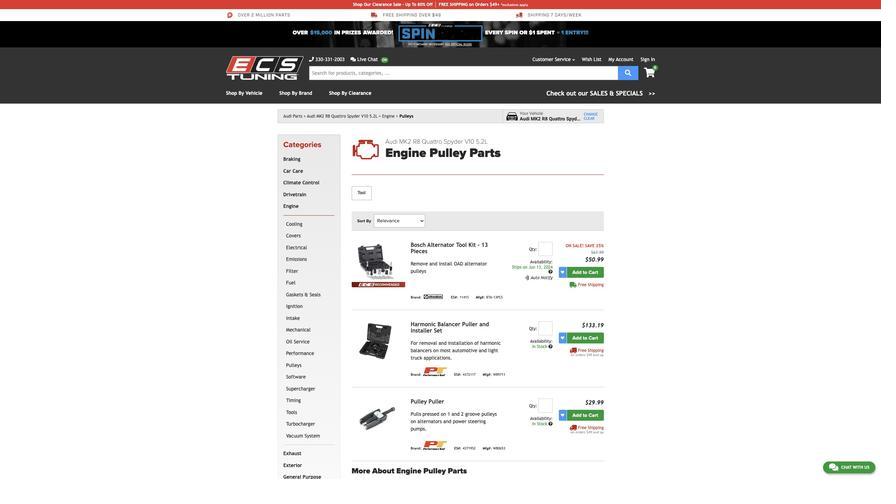 Task type: describe. For each thing, give the bounding box(es) containing it.
shop by brand
[[279, 90, 312, 96]]

no
[[409, 43, 413, 46]]

entry!!!
[[565, 29, 589, 36]]

specials
[[616, 90, 643, 97]]

performance
[[286, 351, 314, 357]]

mfg#: bta-13pcs
[[476, 296, 503, 300]]

covers link
[[285, 231, 333, 242]]

over 2 million parts link
[[226, 12, 290, 18]]

sales
[[590, 90, 608, 97]]

pulleys inside remove and install oad alternator pulleys
[[411, 269, 426, 274]]

on sale!                         save 25% $67.99 $50.99
[[566, 244, 604, 263]]

your vehicle audi mk2 r8 quattro spyder v10 5.2l
[[520, 111, 602, 122]]

balancers
[[411, 348, 432, 354]]

es#11415 - bta-13pcs - bosch alternator tool kit - 13 pieces - remove and install oad alternator pulleys - schwaben - audi bmw volkswagen mercedes benz mini porsche image
[[352, 242, 405, 282]]

customer
[[533, 57, 554, 62]]

exhaust
[[283, 451, 301, 457]]

question circle image
[[549, 422, 553, 427]]

ecs tuning image
[[226, 56, 303, 80]]

$67.99
[[591, 250, 604, 255]]

.
[[472, 43, 472, 46]]

performance tool - corporate logo image for balancer
[[423, 368, 447, 377]]

r8 inside your vehicle audi mk2 r8 quattro spyder v10 5.2l
[[542, 116, 548, 122]]

2 vertical spatial mfg#:
[[483, 447, 492, 451]]

es#: 11415
[[451, 296, 469, 300]]

$50.99
[[585, 257, 604, 263]]

see official rules link
[[445, 43, 472, 47]]

applications.
[[424, 356, 452, 361]]

mfg#: w89711
[[483, 373, 505, 377]]

mfg#: w80653
[[483, 447, 505, 451]]

comments image
[[350, 57, 356, 62]]

in stock for $133.19
[[532, 345, 549, 350]]

& for gaskets
[[305, 292, 308, 298]]

in for $29.99
[[532, 422, 536, 427]]

parts inside audi mk2 r8 quattro spyder v10 5.2l engine pulley parts
[[470, 146, 501, 161]]

pulleys inside pulls pressed on 1 and 2 groove pulleys on alternators and power steering pumps.
[[482, 412, 497, 417]]

1 vertical spatial pulley
[[411, 399, 427, 405]]

live
[[357, 57, 366, 62]]

0 horizontal spatial chat
[[368, 57, 378, 62]]

apply
[[520, 3, 528, 7]]

puller inside harmonic balancer puller and installer set
[[462, 321, 478, 328]]

spyder inside your vehicle audi mk2 r8 quattro spyder v10 5.2l
[[566, 116, 581, 122]]

free down $29.99 on the right bottom
[[578, 426, 587, 431]]

ignition link
[[285, 301, 333, 313]]

80%
[[418, 2, 425, 7]]

sales & specials link
[[547, 89, 655, 98]]

es#: 4371952
[[454, 447, 476, 451]]

in stock for $29.99
[[532, 422, 549, 427]]

ship
[[450, 2, 459, 7]]

clearance for our
[[372, 2, 392, 7]]

5.2l for audi mk2 r8 quattro spyder v10 5.2l engine pulley parts
[[476, 138, 488, 146]]

bta-
[[486, 296, 493, 300]]

filter
[[286, 269, 298, 274]]

on inside the for removal and installation of harmonic balancers on most automotive and light truck applications.
[[433, 348, 439, 354]]

availability: for $133.19
[[530, 339, 553, 344]]

comments image
[[829, 464, 839, 472]]

tools
[[286, 410, 297, 416]]

*exclusions apply link
[[501, 2, 528, 7]]

electrical link
[[285, 242, 333, 254]]

0 vertical spatial vehicle
[[246, 90, 262, 96]]

shipping 7 days/week link
[[516, 12, 582, 18]]

2 inside over 2 million parts link
[[251, 13, 254, 18]]

alternators
[[418, 419, 442, 425]]

over for over 2 million parts
[[238, 13, 250, 18]]

audi parts
[[283, 114, 302, 119]]

audi parts link
[[283, 114, 306, 119]]

your
[[520, 111, 528, 116]]

0 horizontal spatial tool
[[358, 191, 366, 196]]

list
[[594, 57, 602, 62]]

on
[[566, 244, 572, 249]]

up for $133.19
[[600, 353, 604, 357]]

11415
[[460, 296, 469, 300]]

1 add to cart button from the top
[[567, 267, 604, 278]]

million
[[256, 13, 274, 18]]

4371952
[[463, 447, 476, 451]]

shipping down $133.19
[[588, 349, 604, 353]]

0 link
[[638, 65, 658, 78]]

balancer
[[438, 321, 460, 328]]

change link
[[584, 112, 598, 116]]

3 qty: from the top
[[529, 404, 537, 409]]

and inside remove and install oad alternator pulleys
[[429, 261, 437, 267]]

$133.19
[[582, 322, 604, 329]]

r8 for audi mk2 r8 quattro spyder v10 5.2l
[[325, 114, 330, 119]]

1 horizontal spatial parts
[[448, 467, 467, 476]]

electrical
[[286, 245, 307, 251]]

- for kit
[[478, 242, 480, 249]]

intake
[[286, 316, 300, 321]]

pulley inside audi mk2 r8 quattro spyder v10 5.2l engine pulley parts
[[430, 146, 466, 161]]

shop by vehicle link
[[226, 90, 262, 96]]

performance link
[[285, 348, 333, 360]]

remove and install oad alternator pulleys
[[411, 261, 487, 274]]

Search text field
[[309, 66, 618, 80]]

vacuum
[[286, 434, 303, 439]]

control
[[302, 180, 319, 186]]

power
[[453, 419, 467, 425]]

auto
[[531, 276, 540, 281]]

service for oil service
[[294, 339, 310, 345]]

0 vertical spatial $49
[[432, 13, 441, 18]]

brand: for bosch alternator tool kit - 13 pieces
[[411, 296, 422, 300]]

free shipping on orders $49 and up for $29.99
[[571, 426, 604, 435]]

spyder for audi mk2 r8 quattro spyder v10 5.2l engine pulley parts
[[444, 138, 463, 146]]

1 cart from the top
[[589, 270, 598, 276]]

timing
[[286, 398, 301, 404]]

jun
[[529, 265, 535, 270]]

shop our clearance sale - up to 80% off
[[353, 2, 433, 7]]

v10 for audi mk2 r8 quattro spyder v10 5.2l engine pulley parts
[[465, 138, 474, 146]]

shop by clearance
[[329, 90, 371, 96]]

covers
[[286, 233, 301, 239]]

qty: for and
[[529, 327, 537, 332]]

1 to from the top
[[583, 270, 587, 276]]

and inside harmonic balancer puller and installer set
[[479, 321, 489, 328]]

$49 for balancer
[[587, 353, 592, 357]]

quattro for audi mk2 r8 quattro spyder v10 5.2l engine pulley parts
[[422, 138, 442, 146]]

brand: for harmonic balancer puller and installer set
[[411, 373, 422, 377]]

add for $29.99
[[573, 413, 582, 419]]

harmonic balancer puller and installer set
[[411, 321, 489, 334]]

add to cart button for $133.19
[[567, 333, 604, 344]]

es#4372117 - w89711 - harmonic balancer puller and installer set - for removal and installation of harmonic balancers on most automotive and light truck applications. - performance tool - audi bmw volkswagen mercedes benz mini porsche image
[[352, 322, 405, 362]]

and down $29.99 on the right bottom
[[593, 431, 599, 435]]

0 vertical spatial in
[[651, 57, 655, 62]]

question circle image for $133.19
[[549, 345, 553, 349]]

free shipping over $49 link
[[371, 12, 441, 18]]

audi for audi parts
[[283, 114, 292, 119]]

and up most
[[439, 341, 447, 346]]

to for $29.99
[[583, 413, 587, 419]]

over for over $15,000 in prizes
[[293, 29, 308, 36]]

add to cart for $133.19
[[573, 335, 598, 341]]

tools link
[[285, 407, 333, 419]]

shipping down $50.99
[[588, 283, 604, 288]]

engine subcategories element
[[283, 216, 334, 446]]

remove
[[411, 261, 428, 267]]

1 vertical spatial puller
[[429, 399, 444, 405]]

vehicle inside your vehicle audi mk2 r8 quattro spyder v10 5.2l
[[529, 111, 543, 116]]

climate control
[[283, 180, 319, 186]]

and down of
[[479, 348, 487, 354]]

most
[[440, 348, 451, 354]]

25%
[[596, 244, 604, 249]]

1 add to cart from the top
[[573, 270, 598, 276]]

sort by
[[357, 219, 371, 224]]

clearance for by
[[349, 90, 371, 96]]

5.2l inside your vehicle audi mk2 r8 quattro spyder v10 5.2l
[[592, 116, 602, 122]]

no purchase necessary. see official rules .
[[409, 43, 472, 46]]

shipping down $29.99 on the right bottom
[[588, 426, 604, 431]]

over $15,000 in prizes
[[293, 29, 361, 36]]

mechanical link
[[285, 325, 333, 337]]

bosch alternator tool kit - 13 pieces link
[[411, 242, 488, 255]]

chat with us link
[[823, 462, 876, 474]]

oil
[[286, 339, 292, 345]]

2003
[[334, 57, 345, 62]]

schwaben - corporate logo image
[[423, 295, 444, 299]]

w89711
[[493, 373, 505, 377]]

to
[[412, 2, 416, 7]]

free shipping on orders $49 and up for $133.19
[[571, 349, 604, 357]]

4372117
[[463, 373, 476, 377]]

2 vertical spatial es#:
[[454, 447, 461, 451]]

customer service button
[[533, 56, 575, 63]]

and down $133.19
[[593, 353, 599, 357]]

$29.99
[[585, 400, 604, 407]]

mechanical
[[286, 328, 311, 333]]

ignition
[[286, 304, 303, 310]]

oil service link
[[285, 337, 333, 348]]

es#: for puller
[[454, 373, 461, 377]]



Task type: locate. For each thing, give the bounding box(es) containing it.
car care link
[[282, 166, 333, 177]]

orders
[[475, 2, 489, 7]]

$49 for puller
[[587, 431, 592, 435]]

wifi image
[[525, 276, 529, 281]]

1 vertical spatial chat
[[841, 466, 852, 471]]

1 right pressed
[[448, 412, 450, 417]]

and up harmonic
[[479, 321, 489, 328]]

engine inside category navigation element
[[283, 204, 299, 209]]

brand: left schwaben - corporate logo
[[411, 296, 422, 300]]

vehicle right the your
[[529, 111, 543, 116]]

1 vertical spatial $49
[[587, 353, 592, 357]]

0 horizontal spatial puller
[[429, 399, 444, 405]]

engine inside audi mk2 r8 quattro spyder v10 5.2l engine pulley parts
[[385, 146, 426, 161]]

1 vertical spatial 1
[[448, 412, 450, 417]]

exhaust link
[[282, 449, 333, 460]]

light
[[488, 348, 498, 354]]

1 horizontal spatial vehicle
[[529, 111, 543, 116]]

2 add to wish list image from the top
[[561, 414, 564, 418]]

1 horizontal spatial v10
[[465, 138, 474, 146]]

up for $29.99
[[600, 431, 604, 435]]

1 vertical spatial vehicle
[[529, 111, 543, 116]]

clear link
[[584, 116, 598, 121]]

0 horizontal spatial engine link
[[282, 201, 333, 213]]

$49 right over
[[432, 13, 441, 18]]

3 brand: from the top
[[411, 447, 422, 451]]

cart for $29.99
[[589, 413, 598, 419]]

es#: left the 4372117
[[454, 373, 461, 377]]

0 horizontal spatial service
[[294, 339, 310, 345]]

0 vertical spatial engine link
[[382, 114, 398, 119]]

free down $133.19
[[578, 349, 587, 353]]

mfg#: for kit
[[476, 296, 485, 300]]

1 vertical spatial stock
[[537, 422, 547, 427]]

None number field
[[539, 242, 553, 256], [539, 322, 553, 336], [539, 399, 553, 413], [539, 242, 553, 256], [539, 322, 553, 336], [539, 399, 553, 413]]

truck
[[411, 356, 422, 361]]

free shipping
[[578, 283, 604, 288]]

1 orders from the top
[[576, 353, 586, 357]]

0 horizontal spatial -
[[403, 2, 404, 7]]

& inside engine subcategories element
[[305, 292, 308, 298]]

availability: for $29.99
[[530, 417, 553, 422]]

0 vertical spatial tool
[[358, 191, 366, 196]]

free
[[383, 13, 395, 18], [578, 283, 587, 288], [578, 349, 587, 353], [578, 426, 587, 431]]

bosch
[[411, 242, 426, 249]]

up down $29.99 on the right bottom
[[600, 431, 604, 435]]

1 vertical spatial pulleys
[[286, 363, 302, 369]]

add to cart button down $133.19
[[567, 333, 604, 344]]

2 brand: from the top
[[411, 373, 422, 377]]

1 horizontal spatial mk2
[[399, 138, 411, 146]]

2 vertical spatial pulley
[[423, 467, 446, 476]]

- inside bosch alternator tool kit - 13 pieces
[[478, 242, 480, 249]]

2 vertical spatial availability:
[[530, 417, 553, 422]]

by up "audi mk2 r8 quattro spyder v10 5.2l" link
[[342, 90, 347, 96]]

mfg#: left w80653
[[483, 447, 492, 451]]

2 cart from the top
[[589, 335, 598, 341]]

brand:
[[411, 296, 422, 300], [411, 373, 422, 377], [411, 447, 422, 451]]

oil service
[[286, 339, 310, 345]]

1 horizontal spatial &
[[610, 90, 614, 97]]

0 horizontal spatial parts
[[293, 114, 302, 119]]

v10 inside audi mk2 r8 quattro spyder v10 5.2l engine pulley parts
[[465, 138, 474, 146]]

0 vertical spatial clearance
[[372, 2, 392, 7]]

add to cart for $29.99
[[573, 413, 598, 419]]

0 vertical spatial question circle image
[[549, 270, 553, 274]]

by left brand
[[292, 90, 297, 96]]

1 in stock from the top
[[532, 345, 549, 350]]

mfg#: left w89711
[[483, 373, 492, 377]]

audi mk2 r8 quattro spyder v10 5.2l link
[[307, 114, 381, 119]]

1 add to wish list image from the top
[[561, 337, 564, 340]]

0 vertical spatial add to cart button
[[567, 267, 604, 278]]

0 vertical spatial add
[[573, 270, 582, 276]]

1
[[561, 29, 564, 36], [448, 412, 450, 417]]

search image
[[625, 69, 631, 76]]

2 add from the top
[[573, 335, 582, 341]]

over left $15,000
[[293, 29, 308, 36]]

performance tool - corporate logo image down pumps.
[[423, 442, 447, 451]]

and left power
[[443, 419, 451, 425]]

tool inside bosch alternator tool kit - 13 pieces
[[456, 242, 467, 249]]

brand: for pulley puller
[[411, 447, 422, 451]]

5.2l inside audi mk2 r8 quattro spyder v10 5.2l engine pulley parts
[[476, 138, 488, 146]]

mfg#: for and
[[483, 373, 492, 377]]

days/week
[[555, 13, 582, 18]]

2 horizontal spatial 5.2l
[[592, 116, 602, 122]]

1 vertical spatial 2
[[461, 412, 464, 417]]

sign in
[[641, 57, 655, 62]]

1 vertical spatial in
[[532, 345, 536, 350]]

es#: left 11415
[[451, 296, 458, 300]]

ecs tuning 'spin to win' contest logo image
[[399, 24, 482, 42]]

quattro for audi mk2 r8 quattro spyder v10 5.2l
[[331, 114, 346, 119]]

add for $133.19
[[573, 335, 582, 341]]

removal
[[419, 341, 437, 346]]

cart for $133.19
[[589, 335, 598, 341]]

r8 for audi mk2 r8 quattro spyder v10 5.2l engine pulley parts
[[413, 138, 420, 146]]

v10 for audi mk2 r8 quattro spyder v10 5.2l
[[361, 114, 368, 119]]

add to wish list image for $29.99
[[561, 414, 564, 418]]

vehicle down ecs tuning image
[[246, 90, 262, 96]]

spyder for audi mk2 r8 quattro spyder v10 5.2l
[[347, 114, 360, 119]]

0 horizontal spatial pulleys
[[286, 363, 302, 369]]

mfg#: left bta-
[[476, 296, 485, 300]]

over
[[419, 13, 431, 18]]

my account
[[609, 57, 634, 62]]

by for clearance
[[342, 90, 347, 96]]

0 vertical spatial mfg#:
[[476, 296, 485, 300]]

0 vertical spatial add to cart
[[573, 270, 598, 276]]

2 vertical spatial add to cart button
[[567, 410, 604, 421]]

1 vertical spatial parts
[[470, 146, 501, 161]]

0 horizontal spatial 2
[[251, 13, 254, 18]]

add to cart
[[573, 270, 598, 276], [573, 335, 598, 341], [573, 413, 598, 419]]

2 performance tool - corporate logo image from the top
[[423, 442, 447, 451]]

free shipping on orders $49 and up down $29.99 on the right bottom
[[571, 426, 604, 435]]

0 vertical spatial 1
[[561, 29, 564, 36]]

1 vertical spatial mfg#:
[[483, 373, 492, 377]]

2 in stock from the top
[[532, 422, 549, 427]]

2 up power
[[461, 412, 464, 417]]

330-331-2003
[[315, 57, 345, 62]]

1 vertical spatial engine link
[[282, 201, 333, 213]]

$49 down $133.19
[[587, 353, 592, 357]]

es#: 4372117
[[454, 373, 476, 377]]

cart down $50.99
[[589, 270, 598, 276]]

orders down $29.99 on the right bottom
[[576, 431, 586, 435]]

ships
[[512, 265, 522, 270]]

1 horizontal spatial tool
[[456, 242, 467, 249]]

chat right live
[[368, 57, 378, 62]]

add to wish list image for $133.19
[[561, 337, 564, 340]]

over left million
[[238, 13, 250, 18]]

add to cart button for $29.99
[[567, 410, 604, 421]]

quattro inside your vehicle audi mk2 r8 quattro spyder v10 5.2l
[[549, 116, 565, 122]]

quattro
[[331, 114, 346, 119], [549, 116, 565, 122], [422, 138, 442, 146]]

0 horizontal spatial r8
[[325, 114, 330, 119]]

2 vertical spatial qty:
[[529, 404, 537, 409]]

add to wish list image
[[561, 271, 564, 274]]

2 qty: from the top
[[529, 327, 537, 332]]

in for $133.19
[[532, 345, 536, 350]]

1 performance tool - corporate logo image from the top
[[423, 368, 447, 377]]

2 to from the top
[[583, 335, 587, 341]]

shopping cart image
[[644, 68, 655, 78]]

add to wish list image
[[561, 337, 564, 340], [561, 414, 564, 418]]

pulleys
[[399, 114, 413, 119], [286, 363, 302, 369]]

0 vertical spatial free shipping on orders $49 and up
[[571, 349, 604, 357]]

1 vertical spatial es#:
[[454, 373, 461, 377]]

gaskets & seals link
[[285, 289, 333, 301]]

$49+
[[490, 2, 500, 7]]

in stock
[[532, 345, 549, 350], [532, 422, 549, 427]]

add to cart button down $29.99 on the right bottom
[[567, 410, 604, 421]]

2 horizontal spatial spyder
[[566, 116, 581, 122]]

question circle image
[[549, 270, 553, 274], [549, 345, 553, 349]]

shipping 7 days/week
[[528, 13, 582, 18]]

pulley puller
[[411, 399, 444, 405]]

add to cart button up free shipping
[[567, 267, 604, 278]]

3 add to cart button from the top
[[567, 410, 604, 421]]

0 horizontal spatial &
[[305, 292, 308, 298]]

auto notify link
[[524, 276, 553, 281]]

performance tool - corporate logo image
[[423, 368, 447, 377], [423, 442, 447, 451]]

mk2 for audi mk2 r8 quattro spyder v10 5.2l engine pulley parts
[[399, 138, 411, 146]]

to up free shipping
[[583, 270, 587, 276]]

1 vertical spatial to
[[583, 335, 587, 341]]

5.2l for audi mk2 r8 quattro spyder v10 5.2l
[[370, 114, 378, 119]]

0 vertical spatial stock
[[537, 345, 547, 350]]

braking link
[[282, 154, 333, 166]]

0 vertical spatial pulleys
[[399, 114, 413, 119]]

turbocharger
[[286, 422, 315, 428]]

cart down $29.99 on the right bottom
[[589, 413, 598, 419]]

1 up from the top
[[600, 353, 604, 357]]

0 horizontal spatial over
[[238, 13, 250, 18]]

performance tool - corporate logo image for puller
[[423, 442, 447, 451]]

shop for shop by clearance
[[329, 90, 340, 96]]

1 stock from the top
[[537, 345, 547, 350]]

$1
[[529, 29, 535, 36]]

1 vertical spatial &
[[305, 292, 308, 298]]

harmonic
[[480, 341, 501, 346]]

shop for shop by vehicle
[[226, 90, 237, 96]]

service for customer service
[[555, 57, 571, 62]]

1 vertical spatial add to wish list image
[[561, 414, 564, 418]]

filter link
[[285, 266, 333, 278]]

chat left with
[[841, 466, 852, 471]]

2 horizontal spatial quattro
[[549, 116, 565, 122]]

free shipping on orders $49 and up down $133.19
[[571, 349, 604, 357]]

2 left million
[[251, 13, 254, 18]]

shop by clearance link
[[329, 90, 371, 96]]

3 cart from the top
[[589, 413, 598, 419]]

2 stock from the top
[[537, 422, 547, 427]]

0 horizontal spatial spyder
[[347, 114, 360, 119]]

es#4371952 - w80653 - pulley puller - pulls pressed on 1 and 2 groove pulleys on alternators and power steering pumps. - performance tool - audi bmw volkswagen mercedes benz mini porsche image
[[352, 399, 405, 439]]

service inside engine subcategories element
[[294, 339, 310, 345]]

by for brand
[[292, 90, 297, 96]]

brand: down 'truck'
[[411, 373, 422, 377]]

2 vertical spatial parts
[[448, 467, 467, 476]]

of
[[474, 341, 479, 346]]

1 question circle image from the top
[[549, 270, 553, 274]]

0 vertical spatial parts
[[293, 114, 302, 119]]

0 vertical spatial 2
[[251, 13, 254, 18]]

=
[[557, 29, 560, 36]]

wish list link
[[582, 57, 602, 62]]

1 inside pulls pressed on 1 and 2 groove pulleys on alternators and power steering pumps.
[[448, 412, 450, 417]]

and up power
[[452, 412, 460, 417]]

pulleys down remove
[[411, 269, 426, 274]]

2 vertical spatial $49
[[587, 431, 592, 435]]

- left 13
[[478, 242, 480, 249]]

2 add to cart from the top
[[573, 335, 598, 341]]

free down shop our clearance sale - up to 80% off
[[383, 13, 395, 18]]

sale
[[393, 2, 401, 7]]

fuel link
[[285, 278, 333, 289]]

0 vertical spatial service
[[555, 57, 571, 62]]

5.2l
[[370, 114, 378, 119], [592, 116, 602, 122], [476, 138, 488, 146]]

tool left "kit"
[[456, 242, 467, 249]]

0 vertical spatial brand:
[[411, 296, 422, 300]]

1 horizontal spatial engine link
[[382, 114, 398, 119]]

1 vertical spatial tool
[[456, 242, 467, 249]]

0 horizontal spatial vehicle
[[246, 90, 262, 96]]

mk2
[[317, 114, 324, 119], [531, 116, 541, 122], [399, 138, 411, 146]]

audi for audi mk2 r8 quattro spyder v10 5.2l
[[307, 114, 315, 119]]

to for $133.19
[[583, 335, 587, 341]]

&
[[610, 90, 614, 97], [305, 292, 308, 298]]

spyder inside audi mk2 r8 quattro spyder v10 5.2l engine pulley parts
[[444, 138, 463, 146]]

up down $133.19
[[600, 353, 604, 357]]

1 vertical spatial question circle image
[[549, 345, 553, 349]]

stock for $29.99
[[537, 422, 547, 427]]

service up performance
[[294, 339, 310, 345]]

2 vertical spatial in
[[532, 422, 536, 427]]

1 vertical spatial up
[[600, 431, 604, 435]]

car
[[283, 168, 291, 174]]

clearance up "audi mk2 r8 quattro spyder v10 5.2l" link
[[349, 90, 371, 96]]

0 horizontal spatial clearance
[[349, 90, 371, 96]]

3 add to cart from the top
[[573, 413, 598, 419]]

1 vertical spatial clearance
[[349, 90, 371, 96]]

audi mk2 r8 quattro spyder v10 5.2l engine pulley parts
[[385, 138, 501, 161]]

2 question circle image from the top
[[549, 345, 553, 349]]

sign
[[641, 57, 650, 62]]

audi inside audi mk2 r8 quattro spyder v10 5.2l engine pulley parts
[[385, 138, 398, 146]]

climate
[[283, 180, 301, 186]]

orders down $133.19
[[576, 353, 586, 357]]

intake link
[[285, 313, 333, 325]]

1 add from the top
[[573, 270, 582, 276]]

clear
[[584, 116, 595, 121]]

1 vertical spatial add to cart
[[573, 335, 598, 341]]

shop for shop by brand
[[279, 90, 290, 96]]

1 free shipping on orders $49 and up from the top
[[571, 349, 604, 357]]

audi inside your vehicle audi mk2 r8 quattro spyder v10 5.2l
[[520, 116, 530, 122]]

r8 inside audi mk2 r8 quattro spyder v10 5.2l engine pulley parts
[[413, 138, 420, 146]]

2 inside pulls pressed on 1 and 2 groove pulleys on alternators and power steering pumps.
[[461, 412, 464, 417]]

- left up
[[403, 2, 404, 7]]

audi mk2 r8 quattro spyder v10 5.2l
[[307, 114, 378, 119]]

shop for shop our clearance sale - up to 80% off
[[353, 2, 363, 7]]

1 availability: from the top
[[530, 260, 553, 265]]

and left install
[[429, 261, 437, 267]]

1 horizontal spatial -
[[478, 242, 480, 249]]

to down $133.19
[[583, 335, 587, 341]]

0 vertical spatial performance tool - corporate logo image
[[423, 368, 447, 377]]

notify
[[541, 276, 553, 281]]

& left seals
[[305, 292, 308, 298]]

1 horizontal spatial 5.2l
[[476, 138, 488, 146]]

add to cart up free shipping
[[573, 270, 598, 276]]

3 availability: from the top
[[530, 417, 553, 422]]

mk2 for audi mk2 r8 quattro spyder v10 5.2l
[[317, 114, 324, 119]]

1 horizontal spatial puller
[[462, 321, 478, 328]]

brand: down pumps.
[[411, 447, 422, 451]]

1 vertical spatial brand:
[[411, 373, 422, 377]]

1 vertical spatial service
[[294, 339, 310, 345]]

add to cart down $29.99 on the right bottom
[[573, 413, 598, 419]]

puller up pressed
[[429, 399, 444, 405]]

3 add from the top
[[573, 413, 582, 419]]

car care
[[283, 168, 303, 174]]

and
[[429, 261, 437, 267], [479, 321, 489, 328], [439, 341, 447, 346], [479, 348, 487, 354], [593, 353, 599, 357], [452, 412, 460, 417], [443, 419, 451, 425], [593, 431, 599, 435]]

0 vertical spatial pulley
[[430, 146, 466, 161]]

2 vertical spatial to
[[583, 413, 587, 419]]

1 horizontal spatial pulleys
[[482, 412, 497, 417]]

sale!
[[573, 244, 584, 249]]

chat with us
[[841, 466, 870, 471]]

timing link
[[285, 396, 333, 407]]

1 vertical spatial add
[[573, 335, 582, 341]]

pulleys inside engine subcategories element
[[286, 363, 302, 369]]

0 vertical spatial puller
[[462, 321, 478, 328]]

add
[[573, 270, 582, 276], [573, 335, 582, 341], [573, 413, 582, 419]]

phone image
[[309, 57, 314, 62]]

spent
[[537, 29, 555, 36]]

0 horizontal spatial 5.2l
[[370, 114, 378, 119]]

quattro inside audi mk2 r8 quattro spyder v10 5.2l engine pulley parts
[[422, 138, 442, 146]]

2 add to cart button from the top
[[567, 333, 604, 344]]

purchase
[[414, 43, 428, 46]]

1 horizontal spatial over
[[293, 29, 308, 36]]

qty:
[[529, 247, 537, 252], [529, 327, 537, 332], [529, 404, 537, 409]]

& right sales
[[610, 90, 614, 97]]

by for vehicle
[[239, 90, 244, 96]]

over 2 million parts
[[238, 13, 290, 18]]

to down $29.99 on the right bottom
[[583, 413, 587, 419]]

by down ecs tuning image
[[239, 90, 244, 96]]

1 horizontal spatial pulleys
[[399, 114, 413, 119]]

qty: for kit
[[529, 247, 537, 252]]

13,
[[537, 265, 543, 270]]

0 vertical spatial &
[[610, 90, 614, 97]]

harmonic balancer puller and installer set link
[[411, 321, 489, 334]]

pulleys up steering
[[482, 412, 497, 417]]

orders for $29.99
[[576, 431, 586, 435]]

automotive
[[452, 348, 477, 354]]

& for sales
[[610, 90, 614, 97]]

in
[[334, 29, 340, 36]]

clearance right our
[[372, 2, 392, 7]]

0 vertical spatial qty:
[[529, 247, 537, 252]]

stock for $133.19
[[537, 345, 547, 350]]

0 vertical spatial es#:
[[451, 296, 458, 300]]

0 vertical spatial orders
[[576, 353, 586, 357]]

by right sort
[[366, 219, 371, 224]]

clearance
[[372, 2, 392, 7], [349, 90, 371, 96]]

seals
[[310, 292, 321, 298]]

shipping
[[528, 13, 550, 18], [588, 283, 604, 288], [588, 349, 604, 353], [588, 426, 604, 431]]

orders for $133.19
[[576, 353, 586, 357]]

2 horizontal spatial r8
[[542, 116, 548, 122]]

install
[[439, 261, 452, 267]]

es#: for tool
[[451, 296, 458, 300]]

cart down $133.19
[[589, 335, 598, 341]]

2 free shipping on orders $49 and up from the top
[[571, 426, 604, 435]]

$49 down $29.99 on the right bottom
[[587, 431, 592, 435]]

availability: for on sale!                         save 25%
[[530, 260, 553, 265]]

es#: left 4371952
[[454, 447, 461, 451]]

0 vertical spatial -
[[403, 2, 404, 7]]

fuel
[[286, 280, 296, 286]]

customer service
[[533, 57, 571, 62]]

- for sale
[[403, 2, 404, 7]]

mk2 inside audi mk2 r8 quattro spyder v10 5.2l engine pulley parts
[[399, 138, 411, 146]]

2 orders from the top
[[576, 431, 586, 435]]

1 brand: from the top
[[411, 296, 422, 300]]

about
[[372, 467, 395, 476]]

add to cart down $133.19
[[573, 335, 598, 341]]

category navigation element
[[277, 135, 340, 480]]

pressed
[[423, 412, 439, 417]]

free down $50.99
[[578, 283, 587, 288]]

0 horizontal spatial v10
[[361, 114, 368, 119]]

service right 'customer'
[[555, 57, 571, 62]]

2 vertical spatial add to cart
[[573, 413, 598, 419]]

gaskets
[[286, 292, 303, 298]]

v10 inside your vehicle audi mk2 r8 quattro spyder v10 5.2l
[[583, 116, 591, 122]]

0 vertical spatial add to wish list image
[[561, 337, 564, 340]]

free inside free shipping over $49 link
[[383, 13, 395, 18]]

puller up of
[[462, 321, 478, 328]]

2 availability: from the top
[[530, 339, 553, 344]]

es#:
[[451, 296, 458, 300], [454, 373, 461, 377], [454, 447, 461, 451]]

1 qty: from the top
[[529, 247, 537, 252]]

tool
[[358, 191, 366, 196], [456, 242, 467, 249]]

3 to from the top
[[583, 413, 587, 419]]

331-
[[325, 57, 334, 62]]

tool up sort
[[358, 191, 366, 196]]

performance tool - corporate logo image down applications. at the bottom
[[423, 368, 447, 377]]

1 horizontal spatial 2
[[461, 412, 464, 417]]

shop by brand link
[[279, 90, 312, 96]]

change
[[584, 112, 598, 116]]

question circle image for on sale!                         save 25%
[[549, 270, 553, 274]]

supercharger link
[[285, 384, 333, 396]]

emissions link
[[285, 254, 333, 266]]

service inside popup button
[[555, 57, 571, 62]]

ecs tuning recommends this product. image
[[352, 282, 405, 288]]

1 right =
[[561, 29, 564, 36]]

free shipping over $49
[[383, 13, 441, 18]]

audi for audi mk2 r8 quattro spyder v10 5.2l engine pulley parts
[[385, 138, 398, 146]]

1 horizontal spatial spyder
[[444, 138, 463, 146]]

1 horizontal spatial chat
[[841, 466, 852, 471]]

0 vertical spatial availability:
[[530, 260, 553, 265]]

shipping left 7
[[528, 13, 550, 18]]

2 up from the top
[[600, 431, 604, 435]]

every
[[485, 29, 503, 36]]

prizes
[[342, 29, 361, 36]]

free
[[439, 2, 449, 7]]

mk2 inside your vehicle audi mk2 r8 quattro spyder v10 5.2l
[[531, 116, 541, 122]]



Task type: vqa. For each thing, say whether or not it's contained in the screenshot.
leftmost the conditioning
no



